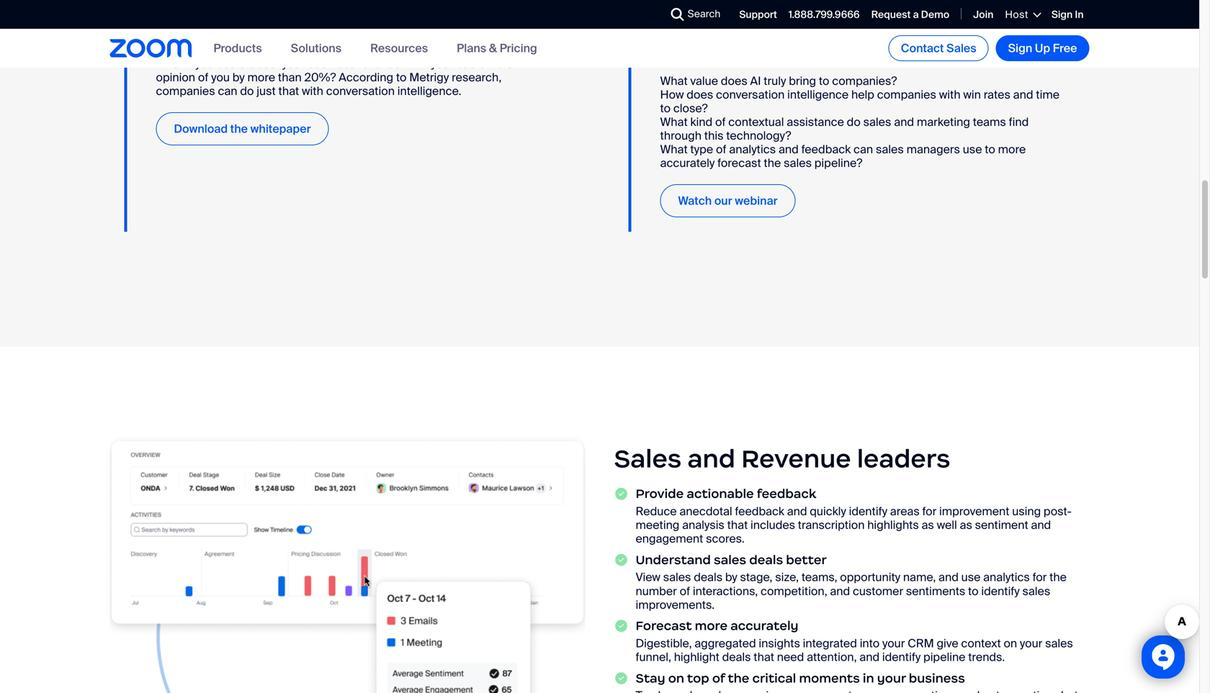 Task type: vqa. For each thing, say whether or not it's contained in the screenshot.
Download the whitepaper link
yes



Task type: locate. For each thing, give the bounding box(es) containing it.
0 vertical spatial accurately
[[660, 155, 715, 171]]

do inside what value does ai truly bring to companies? how does conversation intelligence help companies with win rates and time to close? what kind of contextual assistance do sales and marketing teams find through this technology? what type of analytics and feedback can sales managers use to more accurately forecast the sales pipeline?
[[847, 114, 861, 130]]

intelligence down 1.888.799.9666
[[810, 24, 903, 43]]

0 horizontal spatial with
[[235, 24, 270, 43]]

0 horizontal spatial does
[[687, 87, 713, 102]]

understand
[[636, 552, 711, 568]]

marketing
[[917, 114, 970, 130]]

as right well
[[960, 518, 972, 533]]

teams
[[973, 114, 1006, 130]]

0 horizontal spatial conversation
[[326, 83, 395, 99]]

on right context
[[1004, 636, 1017, 651]]

for down using
[[1033, 570, 1047, 585]]

sign
[[1052, 8, 1073, 21], [1008, 41, 1033, 56]]

can down help
[[854, 142, 873, 157]]

type
[[690, 142, 713, 157]]

1 vertical spatial business
[[909, 671, 965, 687]]

to down "teams"
[[985, 142, 996, 157]]

search
[[688, 7, 721, 21]]

use
[[963, 142, 982, 157], [962, 570, 981, 585]]

by
[[233, 70, 245, 85], [725, 570, 738, 585]]

watch our webinar
[[678, 193, 778, 208]]

rates
[[984, 87, 1011, 102]]

2 vertical spatial for
[[1033, 570, 1047, 585]]

and
[[1013, 87, 1033, 102], [894, 114, 914, 130], [779, 142, 799, 157], [688, 443, 736, 474], [787, 504, 807, 519], [1031, 518, 1051, 533], [939, 570, 959, 585], [830, 584, 850, 599], [860, 650, 880, 665]]

1 vertical spatial by
[[725, 570, 738, 585]]

to inside understand sales deals better view sales deals by stage, size, teams, opportunity name, and use analytics for the number of interactions, competition, and customer sentiments to identify sales improvements.
[[968, 584, 979, 599]]

1 horizontal spatial intelligence
[[810, 24, 903, 43]]

of right number
[[680, 584, 690, 599]]

1 vertical spatial can
[[854, 142, 873, 157]]

win
[[963, 87, 981, 102]]

provide
[[636, 486, 684, 502]]

give
[[937, 636, 959, 651]]

1 vertical spatial analytics
[[983, 570, 1030, 585]]

analytics down contextual
[[729, 142, 776, 157]]

conversation inside what value does ai truly bring to companies? how does conversation intelligence help companies with win rates and time to close? what kind of contextual assistance do sales and marketing teams find through this technology? what type of analytics and feedback can sales managers use to more accurately forecast the sales pipeline?
[[716, 87, 785, 102]]

accurately inside forecast more accurately digestible, aggregated insights integrated into your crm give context on your sales funnel, highlight deals that need attention, and identify pipeline trends.
[[731, 619, 799, 634]]

into
[[860, 636, 880, 651]]

the down post-
[[1050, 570, 1067, 585]]

business down pipeline on the bottom right of page
[[909, 671, 965, 687]]

highlights
[[868, 518, 919, 533]]

more up "aggregated"
[[695, 619, 728, 634]]

deals up stage,
[[749, 552, 783, 568]]

0 vertical spatial deals
[[749, 552, 783, 568]]

by left stage,
[[725, 570, 738, 585]]

2 vertical spatial identify
[[882, 650, 921, 665]]

use down "teams"
[[963, 142, 982, 157]]

accurately up insights
[[731, 619, 799, 634]]

1 vertical spatial identify
[[981, 584, 1020, 599]]

1 horizontal spatial companies
[[877, 87, 937, 102]]

0 vertical spatial for
[[1029, 24, 1051, 43]]

0 horizontal spatial as
[[922, 518, 934, 533]]

products
[[214, 41, 262, 56]]

1 horizontal spatial do
[[847, 114, 861, 130]]

1 vertical spatial do
[[847, 114, 861, 130]]

by left boost
[[233, 70, 245, 85]]

customer
[[853, 584, 904, 599]]

opinion
[[156, 70, 195, 85]]

1 horizontal spatial by
[[725, 570, 738, 585]]

and inside forecast more accurately digestible, aggregated insights integrated into your crm give context on your sales funnel, highlight deals that need attention, and identify pipeline trends.
[[860, 650, 880, 665]]

through
[[660, 128, 702, 143]]

business down the solutions
[[307, 56, 355, 71]]

analytics
[[729, 142, 776, 157], [983, 570, 1030, 585]]

and right sentiment
[[1031, 518, 1051, 533]]

with right than
[[302, 83, 323, 99]]

&
[[489, 41, 497, 56], [706, 41, 717, 61]]

0 vertical spatial on
[[1004, 636, 1017, 651]]

does left the ai
[[721, 73, 748, 88]]

the down technology?
[[764, 155, 781, 171]]

deals
[[749, 552, 783, 568], [694, 570, 723, 585], [722, 650, 751, 665]]

intelligence
[[788, 87, 849, 102]]

0 horizontal spatial conversation
[[274, 24, 380, 43]]

0 vertical spatial by
[[233, 70, 245, 85]]

1 horizontal spatial with
[[302, 83, 323, 99]]

sales up provide
[[614, 443, 682, 474]]

quickly
[[810, 504, 846, 519]]

ai
[[750, 73, 761, 88]]

for inside provide actionable feedback reduce anecdotal feedback and quickly identify areas for improvement using post- meeting analysis that includes transcription highlights as well as sentiment and engagement scores.
[[922, 504, 937, 519]]

conversation inside why conversation intelligence is a must-have for sales & marketing teams
[[701, 24, 807, 43]]

to right sentiments
[[968, 584, 979, 599]]

identify right into
[[882, 650, 921, 665]]

with inside what if you could boost your business revenue and your customers' opinion of you by more than 20%? according to metrigy research, companies can do just that with conversation intelligence.
[[302, 83, 323, 99]]

0 horizontal spatial do
[[240, 83, 254, 99]]

sales inside forecast more accurately digestible, aggregated insights integrated into your crm give context on your sales funnel, highlight deals that need attention, and identify pipeline trends.
[[1045, 636, 1073, 651]]

does
[[721, 73, 748, 88], [687, 87, 713, 102]]

you
[[195, 56, 214, 71], [211, 70, 230, 85]]

1 vertical spatial use
[[962, 570, 981, 585]]

1 horizontal spatial business
[[909, 671, 965, 687]]

with
[[235, 24, 270, 43], [302, 83, 323, 99], [939, 87, 961, 102]]

identify
[[849, 504, 888, 519], [981, 584, 1020, 599], [882, 650, 921, 665]]

that right just
[[278, 83, 299, 99]]

more down the find
[[998, 142, 1026, 157]]

2 vertical spatial feedback
[[735, 504, 785, 519]]

2 vertical spatial that
[[754, 650, 774, 665]]

more
[[191, 24, 232, 43], [247, 70, 275, 85], [998, 142, 1026, 157], [695, 619, 728, 634]]

sign for sign up free
[[1008, 41, 1033, 56]]

boost
[[249, 56, 279, 71]]

to
[[396, 70, 407, 85], [819, 73, 830, 88], [660, 101, 671, 116], [985, 142, 996, 157], [968, 584, 979, 599]]

deals right highlight
[[722, 650, 751, 665]]

funnel,
[[636, 650, 671, 665]]

0 vertical spatial business
[[307, 56, 355, 71]]

0 horizontal spatial on
[[668, 671, 684, 687]]

does up kind
[[687, 87, 713, 102]]

a up 'is'
[[913, 8, 919, 21]]

2 horizontal spatial that
[[754, 650, 774, 665]]

whitepaper
[[250, 121, 311, 136]]

identify left areas
[[849, 504, 888, 519]]

feedback down actionable
[[735, 504, 785, 519]]

accurately inside what value does ai truly bring to companies? how does conversation intelligence help companies with win rates and time to close? what kind of contextual assistance do sales and marketing teams find through this technology? what type of analytics and feedback can sales managers use to more accurately forecast the sales pipeline?
[[660, 155, 715, 171]]

teams
[[805, 41, 856, 61]]

and left customer
[[830, 584, 850, 599]]

what left if
[[156, 56, 183, 71]]

& up customers'
[[489, 41, 497, 56]]

more left than
[[247, 70, 275, 85]]

0 vertical spatial do
[[240, 83, 254, 99]]

feedback down assistance
[[802, 142, 851, 157]]

1 conversation from the left
[[274, 24, 380, 43]]

0 horizontal spatial analytics
[[729, 142, 776, 157]]

0 vertical spatial can
[[218, 83, 237, 99]]

win more with conversation intelligence
[[156, 24, 477, 43]]

value
[[690, 73, 718, 88]]

1 horizontal spatial that
[[727, 518, 748, 533]]

support link
[[739, 8, 777, 21]]

a right 'is'
[[924, 24, 933, 43]]

sign left the in
[[1052, 8, 1073, 21]]

1 vertical spatial that
[[727, 518, 748, 533]]

1 vertical spatial on
[[668, 671, 684, 687]]

conversation down 'revenue'
[[326, 83, 395, 99]]

plans
[[457, 41, 486, 56]]

conversation down support link
[[701, 24, 807, 43]]

1 vertical spatial sign
[[1008, 41, 1033, 56]]

0 horizontal spatial sign
[[1008, 41, 1033, 56]]

0 vertical spatial a
[[913, 8, 919, 21]]

of inside understand sales deals better view sales deals by stage, size, teams, opportunity name, and use analytics for the number of interactions, competition, and customer sentiments to identify sales improvements.
[[680, 584, 690, 599]]

and up in
[[860, 650, 880, 665]]

areas
[[890, 504, 920, 519]]

can inside what value does ai truly bring to companies? how does conversation intelligence help companies with win rates and time to close? what kind of contextual assistance do sales and marketing teams find through this technology? what type of analytics and feedback can sales managers use to more accurately forecast the sales pipeline?
[[854, 142, 873, 157]]

that up critical
[[754, 650, 774, 665]]

1 horizontal spatial analytics
[[983, 570, 1030, 585]]

for
[[1029, 24, 1051, 43], [922, 504, 937, 519], [1033, 570, 1047, 585]]

on left top
[[668, 671, 684, 687]]

2 conversation from the left
[[701, 24, 807, 43]]

0 vertical spatial analytics
[[729, 142, 776, 157]]

1 horizontal spatial conversation
[[716, 87, 785, 102]]

0 horizontal spatial companies
[[156, 83, 215, 99]]

for left well
[[922, 504, 937, 519]]

a
[[913, 8, 919, 21], [924, 24, 933, 43]]

a inside why conversation intelligence is a must-have for sales & marketing teams
[[924, 24, 933, 43]]

more inside forecast more accurately digestible, aggregated insights integrated into your crm give context on your sales funnel, highlight deals that need attention, and identify pipeline trends.
[[695, 619, 728, 634]]

1 vertical spatial feedback
[[757, 486, 816, 502]]

as
[[922, 518, 934, 533], [960, 518, 972, 533]]

your down the solutions popup button
[[282, 56, 305, 71]]

0 horizontal spatial by
[[233, 70, 245, 85]]

2 intelligence from the left
[[810, 24, 903, 43]]

for inside understand sales deals better view sales deals by stage, size, teams, opportunity name, and use analytics for the number of interactions, competition, and customer sentiments to identify sales improvements.
[[1033, 570, 1047, 585]]

use inside what value does ai truly bring to companies? how does conversation intelligence help companies with win rates and time to close? what kind of contextual assistance do sales and marketing teams find through this technology? what type of analytics and feedback can sales managers use to more accurately forecast the sales pipeline?
[[963, 142, 982, 157]]

0 horizontal spatial that
[[278, 83, 299, 99]]

interactions,
[[693, 584, 758, 599]]

identify up context
[[981, 584, 1020, 599]]

0 vertical spatial use
[[963, 142, 982, 157]]

by inside understand sales deals better view sales deals by stage, size, teams, opportunity name, and use analytics for the number of interactions, competition, and customer sentiments to identify sales improvements.
[[725, 570, 738, 585]]

intelligence up and
[[384, 24, 477, 43]]

0 horizontal spatial intelligence
[[384, 24, 477, 43]]

1 horizontal spatial accurately
[[731, 619, 799, 634]]

moments
[[799, 671, 860, 687]]

sign up free
[[1008, 41, 1077, 56]]

2 vertical spatial deals
[[722, 650, 751, 665]]

watch our webinar link
[[660, 184, 796, 217]]

reduce
[[636, 504, 677, 519]]

0 vertical spatial identify
[[849, 504, 888, 519]]

that right analysis
[[727, 518, 748, 533]]

of right if
[[198, 70, 208, 85]]

0 vertical spatial feedback
[[802, 142, 851, 157]]

1.888.799.9666
[[789, 8, 860, 21]]

stay
[[636, 671, 665, 687]]

actionable
[[687, 486, 754, 502]]

1 vertical spatial a
[[924, 24, 933, 43]]

for down host popup button
[[1029, 24, 1051, 43]]

what left value
[[660, 73, 688, 88]]

0 vertical spatial that
[[278, 83, 299, 99]]

search image
[[671, 8, 684, 21], [671, 8, 684, 21]]

use right name,
[[962, 570, 981, 585]]

for inside why conversation intelligence is a must-have for sales & marketing teams
[[1029, 24, 1051, 43]]

companies down if
[[156, 83, 215, 99]]

with up boost
[[235, 24, 270, 43]]

to left the metrigy
[[396, 70, 407, 85]]

as left well
[[922, 518, 934, 533]]

companies
[[156, 83, 215, 99], [877, 87, 937, 102]]

sales up value
[[660, 41, 703, 61]]

sales
[[947, 41, 977, 56], [660, 41, 703, 61], [614, 443, 682, 474]]

companies right help
[[877, 87, 937, 102]]

competition,
[[761, 584, 828, 599]]

1 horizontal spatial sign
[[1052, 8, 1073, 21]]

conversation up contextual
[[716, 87, 785, 102]]

can inside what if you could boost your business revenue and your customers' opinion of you by more than 20%? according to metrigy research, companies can do just that with conversation intelligence.
[[218, 83, 237, 99]]

1 horizontal spatial as
[[960, 518, 972, 533]]

download the whitepaper
[[174, 121, 311, 136]]

1 horizontal spatial a
[[924, 24, 933, 43]]

contact sales
[[901, 41, 977, 56]]

with inside what value does ai truly bring to companies? how does conversation intelligence help companies with win rates and time to close? what kind of contextual assistance do sales and marketing teams find through this technology? what type of analytics and feedback can sales managers use to more accurately forecast the sales pipeline?
[[939, 87, 961, 102]]

technology?
[[726, 128, 791, 143]]

deals down "understand" on the right
[[694, 570, 723, 585]]

1 vertical spatial accurately
[[731, 619, 799, 634]]

can
[[218, 83, 237, 99], [854, 142, 873, 157]]

on inside forecast more accurately digestible, aggregated insights integrated into your crm give context on your sales funnel, highlight deals that need attention, and identify pipeline trends.
[[1004, 636, 1017, 651]]

watch
[[678, 193, 712, 208]]

provide actionable feedback reduce anecdotal feedback and quickly identify areas for improvement using post- meeting analysis that includes transcription highlights as well as sentiment and engagement scores.
[[636, 486, 1072, 547]]

and right name,
[[939, 570, 959, 585]]

with left win
[[939, 87, 961, 102]]

what left type
[[660, 142, 688, 157]]

1 horizontal spatial conversation
[[701, 24, 807, 43]]

feedback up includes
[[757, 486, 816, 502]]

on
[[1004, 636, 1017, 651], [668, 671, 684, 687]]

accurately down through
[[660, 155, 715, 171]]

1 horizontal spatial can
[[854, 142, 873, 157]]

do down help
[[847, 114, 861, 130]]

and
[[403, 56, 428, 71]]

& up value
[[706, 41, 717, 61]]

0 horizontal spatial can
[[218, 83, 237, 99]]

0 vertical spatial sign
[[1052, 8, 1073, 21]]

companies inside what value does ai truly bring to companies? how does conversation intelligence help companies with win rates and time to close? what kind of contextual assistance do sales and marketing teams find through this technology? what type of analytics and feedback can sales managers use to more accurately forecast the sales pipeline?
[[877, 87, 937, 102]]

the right download
[[230, 121, 248, 136]]

close?
[[673, 101, 708, 116]]

conversation up 20%?
[[274, 24, 380, 43]]

intelligence inside why conversation intelligence is a must-have for sales & marketing teams
[[810, 24, 903, 43]]

zoom logo image
[[110, 39, 192, 57]]

and down assistance
[[779, 142, 799, 157]]

can down could
[[218, 83, 237, 99]]

0 horizontal spatial accurately
[[660, 155, 715, 171]]

1 vertical spatial for
[[922, 504, 937, 519]]

2 horizontal spatial with
[[939, 87, 961, 102]]

do left just
[[240, 83, 254, 99]]

1.888.799.9666 link
[[789, 8, 860, 21]]

1 as from the left
[[922, 518, 934, 533]]

according
[[339, 70, 393, 85]]

managers
[[907, 142, 960, 157]]

0 horizontal spatial business
[[307, 56, 355, 71]]

do
[[240, 83, 254, 99], [847, 114, 861, 130]]

of right top
[[712, 671, 725, 687]]

could
[[217, 56, 246, 71]]

conversation inside what if you could boost your business revenue and your customers' opinion of you by more than 20%? according to metrigy research, companies can do just that with conversation intelligence.
[[326, 83, 395, 99]]

companies inside what if you could boost your business revenue and your customers' opinion of you by more than 20%? according to metrigy research, companies can do just that with conversation intelligence.
[[156, 83, 215, 99]]

customers'
[[456, 56, 515, 71]]

1 horizontal spatial &
[[706, 41, 717, 61]]

sign left the up
[[1008, 41, 1033, 56]]

business
[[307, 56, 355, 71], [909, 671, 965, 687]]

1 horizontal spatial on
[[1004, 636, 1017, 651]]

support
[[739, 8, 777, 21]]

analytics down sentiment
[[983, 570, 1030, 585]]



Task type: describe. For each thing, give the bounding box(es) containing it.
and left quickly
[[787, 504, 807, 519]]

of right kind
[[715, 114, 726, 130]]

view
[[636, 570, 661, 585]]

integrated
[[803, 636, 857, 651]]

webinar
[[735, 193, 778, 208]]

more up could
[[191, 24, 232, 43]]

than
[[278, 70, 302, 85]]

number
[[636, 584, 677, 599]]

that inside forecast more accurately digestible, aggregated insights integrated into your crm give context on your sales funnel, highlight deals that need attention, and identify pipeline trends.
[[754, 650, 774, 665]]

analytics inside understand sales deals better view sales deals by stage, size, teams, opportunity name, and use analytics for the number of interactions, competition, and customer sentiments to identify sales improvements.
[[983, 570, 1030, 585]]

forecast more accurately digestible, aggregated insights integrated into your crm give context on your sales funnel, highlight deals that need attention, and identify pipeline trends.
[[636, 619, 1073, 665]]

top
[[687, 671, 709, 687]]

what value does ai truly bring to companies? how does conversation intelligence help companies with win rates and time to close? what kind of contextual assistance do sales and marketing teams find through this technology? what type of analytics and feedback can sales managers use to more accurately forecast the sales pipeline?
[[660, 73, 1060, 171]]

to right bring
[[819, 73, 830, 88]]

kind
[[690, 114, 713, 130]]

improvements.
[[636, 598, 715, 613]]

plans & pricing
[[457, 41, 537, 56]]

why conversation intelligence is a must-have for sales & marketing teams
[[660, 24, 1051, 61]]

identify inside provide actionable feedback reduce anecdotal feedback and quickly identify areas for improvement using post- meeting analysis that includes transcription highlights as well as sentiment and engagement scores.
[[849, 504, 888, 519]]

resources
[[370, 41, 428, 56]]

host button
[[1005, 8, 1040, 21]]

do inside what if you could boost your business revenue and your customers' opinion of you by more than 20%? according to metrigy research, companies can do just that with conversation intelligence.
[[240, 83, 254, 99]]

by inside what if you could boost your business revenue and your customers' opinion of you by more than 20%? according to metrigy research, companies can do just that with conversation intelligence.
[[233, 70, 245, 85]]

stay on top of the critical moments in your business
[[636, 671, 965, 687]]

time
[[1036, 87, 1060, 102]]

and left marketing
[[894, 114, 914, 130]]

sales right contact
[[947, 41, 977, 56]]

sign up free link
[[996, 35, 1090, 61]]

critical
[[753, 671, 796, 687]]

this
[[704, 128, 724, 143]]

sales inside why conversation intelligence is a must-have for sales & marketing teams
[[660, 41, 703, 61]]

the inside what value does ai truly bring to companies? how does conversation intelligence help companies with win rates and time to close? what kind of contextual assistance do sales and marketing teams find through this technology? what type of analytics and feedback can sales managers use to more accurately forecast the sales pipeline?
[[764, 155, 781, 171]]

2 as from the left
[[960, 518, 972, 533]]

solutions button
[[291, 41, 342, 56]]

have
[[986, 24, 1025, 43]]

free
[[1053, 41, 1077, 56]]

the inside 'link'
[[230, 121, 248, 136]]

post-
[[1044, 504, 1072, 519]]

1 horizontal spatial does
[[721, 73, 748, 88]]

your right 'trends.'
[[1020, 636, 1043, 651]]

sales and revenue leaders
[[614, 443, 951, 474]]

0 horizontal spatial a
[[913, 8, 919, 21]]

that inside what if you could boost your business revenue and your customers' opinion of you by more than 20%? according to metrigy research, companies can do just that with conversation intelligence.
[[278, 83, 299, 99]]

identify inside understand sales deals better view sales deals by stage, size, teams, opportunity name, and use analytics for the number of interactions, competition, and customer sentiments to identify sales improvements.
[[981, 584, 1020, 599]]

analytics inside what value does ai truly bring to companies? how does conversation intelligence help companies with win rates and time to close? what kind of contextual assistance do sales and marketing teams find through this technology? what type of analytics and feedback can sales managers use to more accurately forecast the sales pipeline?
[[729, 142, 776, 157]]

trends.
[[968, 650, 1005, 665]]

companies?
[[832, 73, 897, 88]]

marketing
[[721, 41, 801, 61]]

aggregated
[[695, 636, 756, 651]]

your right into
[[882, 636, 905, 651]]

solutions
[[291, 41, 342, 56]]

what inside what if you could boost your business revenue and your customers' opinion of you by more than 20%? according to metrigy research, companies can do just that with conversation intelligence.
[[156, 56, 183, 71]]

engagement
[[636, 532, 703, 547]]

insights
[[759, 636, 800, 651]]

intelligence.
[[398, 83, 461, 99]]

truly
[[764, 73, 786, 88]]

better
[[786, 552, 827, 568]]

you right if
[[195, 56, 214, 71]]

1 intelligence from the left
[[384, 24, 477, 43]]

help
[[852, 87, 875, 102]]

bring
[[789, 73, 816, 88]]

forecast
[[718, 155, 761, 171]]

more inside what value does ai truly bring to companies? how does conversation intelligence help companies with win rates and time to close? what kind of contextual assistance do sales and marketing teams find through this technology? what type of analytics and feedback can sales managers use to more accurately forecast the sales pipeline?
[[998, 142, 1026, 157]]

more inside what if you could boost your business revenue and your customers' opinion of you by more than 20%? according to metrigy research, companies can do just that with conversation intelligence.
[[247, 70, 275, 85]]

contextual
[[729, 114, 784, 130]]

transcription
[[798, 518, 865, 533]]

0 horizontal spatial &
[[489, 41, 497, 56]]

anecdotal
[[680, 504, 732, 519]]

of right type
[[716, 142, 727, 157]]

includes
[[751, 518, 795, 533]]

business inside what if you could boost your business revenue and your customers' opinion of you by more than 20%? according to metrigy research, companies can do just that with conversation intelligence.
[[307, 56, 355, 71]]

and up actionable
[[688, 443, 736, 474]]

the inside understand sales deals better view sales deals by stage, size, teams, opportunity name, and use analytics for the number of interactions, competition, and customer sentiments to identify sales improvements.
[[1050, 570, 1067, 585]]

graph analytics for meetings and email image
[[110, 434, 585, 694]]

size,
[[775, 570, 799, 585]]

host
[[1005, 8, 1029, 21]]

what down 'how'
[[660, 114, 688, 130]]

how
[[660, 87, 684, 102]]

the left critical
[[728, 671, 750, 687]]

use inside understand sales deals better view sales deals by stage, size, teams, opportunity name, and use analytics for the number of interactions, competition, and customer sentiments to identify sales improvements.
[[962, 570, 981, 585]]

to inside what if you could boost your business revenue and your customers' opinion of you by more than 20%? according to metrigy research, companies can do just that with conversation intelligence.
[[396, 70, 407, 85]]

understand sales deals better view sales deals by stage, size, teams, opportunity name, and use analytics for the number of interactions, competition, and customer sentiments to identify sales improvements.
[[636, 552, 1067, 613]]

need
[[777, 650, 804, 665]]

metrigy
[[409, 70, 449, 85]]

your right in
[[877, 671, 906, 687]]

sign for sign in
[[1052, 8, 1073, 21]]

resources button
[[370, 41, 428, 56]]

if
[[186, 56, 193, 71]]

deals inside forecast more accurately digestible, aggregated insights integrated into your crm give context on your sales funnel, highlight deals that need attention, and identify pipeline trends.
[[722, 650, 751, 665]]

1 vertical spatial deals
[[694, 570, 723, 585]]

scores.
[[706, 532, 745, 547]]

improvement
[[939, 504, 1010, 519]]

analysis
[[682, 518, 725, 533]]

context
[[961, 636, 1001, 651]]

join
[[973, 8, 994, 21]]

identify inside forecast more accurately digestible, aggregated insights integrated into your crm give context on your sales funnel, highlight deals that need attention, and identify pipeline trends.
[[882, 650, 921, 665]]

sentiment
[[975, 518, 1029, 533]]

of inside what if you could boost your business revenue and your customers' opinion of you by more than 20%? according to metrigy research, companies can do just that with conversation intelligence.
[[198, 70, 208, 85]]

highlight
[[674, 650, 720, 665]]

& inside why conversation intelligence is a must-have for sales & marketing teams
[[706, 41, 717, 61]]

contact sales link
[[889, 35, 989, 61]]

why
[[660, 24, 697, 43]]

your right and
[[431, 56, 454, 71]]

and left time
[[1013, 87, 1033, 102]]

products button
[[214, 41, 262, 56]]

request
[[871, 8, 911, 21]]

in
[[1075, 8, 1084, 21]]

crm
[[908, 636, 934, 651]]

research,
[[452, 70, 502, 85]]

that inside provide actionable feedback reduce anecdotal feedback and quickly identify areas for improvement using post- meeting analysis that includes transcription highlights as well as sentiment and engagement scores.
[[727, 518, 748, 533]]

leaders
[[857, 443, 951, 474]]

must-
[[937, 24, 986, 43]]

request a demo
[[871, 8, 950, 21]]

feedback inside what value does ai truly bring to companies? how does conversation intelligence help companies with win rates and time to close? what kind of contextual assistance do sales and marketing teams find through this technology? what type of analytics and feedback can sales managers use to more accurately forecast the sales pipeline?
[[802, 142, 851, 157]]

name,
[[903, 570, 936, 585]]

20%?
[[304, 70, 336, 85]]

pricing
[[500, 41, 537, 56]]

you down products
[[211, 70, 230, 85]]

request a demo link
[[871, 8, 950, 21]]

to left close?
[[660, 101, 671, 116]]

using
[[1012, 504, 1041, 519]]

sentiments
[[906, 584, 966, 599]]

our
[[715, 193, 732, 208]]



